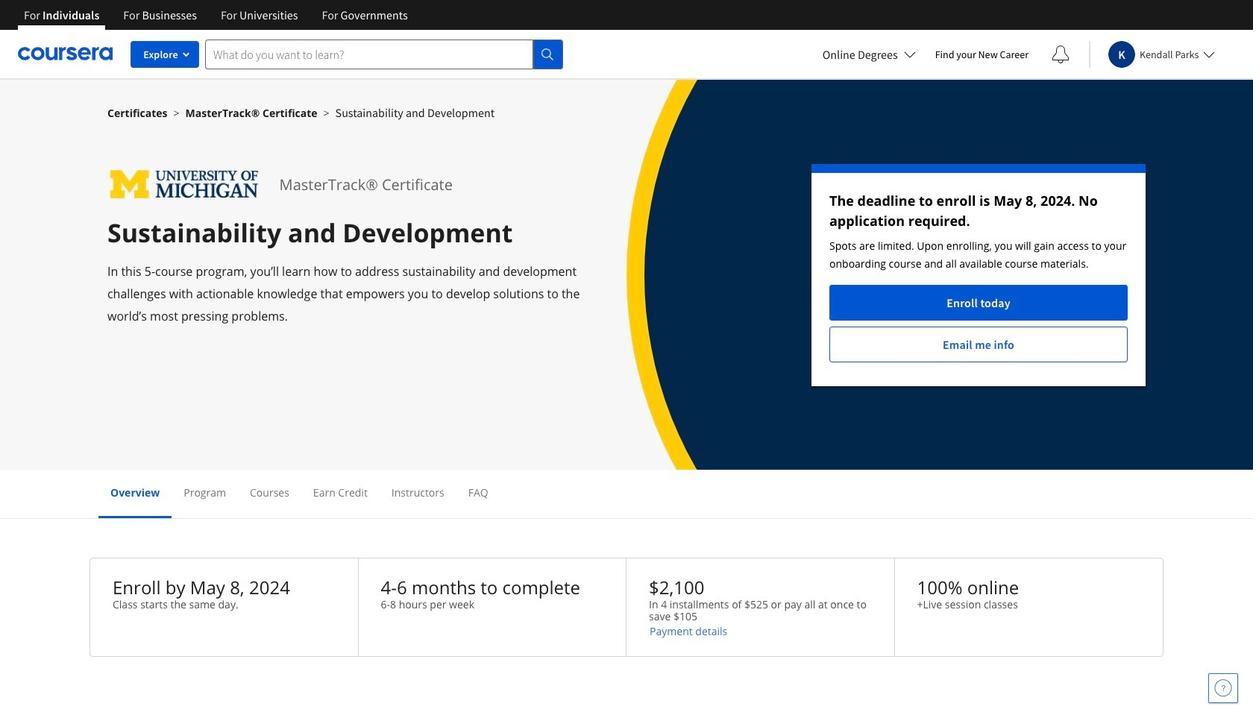 Task type: vqa. For each thing, say whether or not it's contained in the screenshot.
Account Management
no



Task type: describe. For each thing, give the bounding box(es) containing it.
coursera image
[[18, 42, 113, 66]]

banner navigation
[[12, 0, 420, 30]]



Task type: locate. For each thing, give the bounding box(es) containing it.
help center image
[[1214, 680, 1232, 697]]

status
[[812, 164, 1146, 386]]

None search field
[[205, 39, 563, 69]]

university of michigan image
[[107, 164, 262, 205]]

What do you want to learn? text field
[[205, 39, 533, 69]]

certificate menu element
[[98, 470, 1155, 518]]



